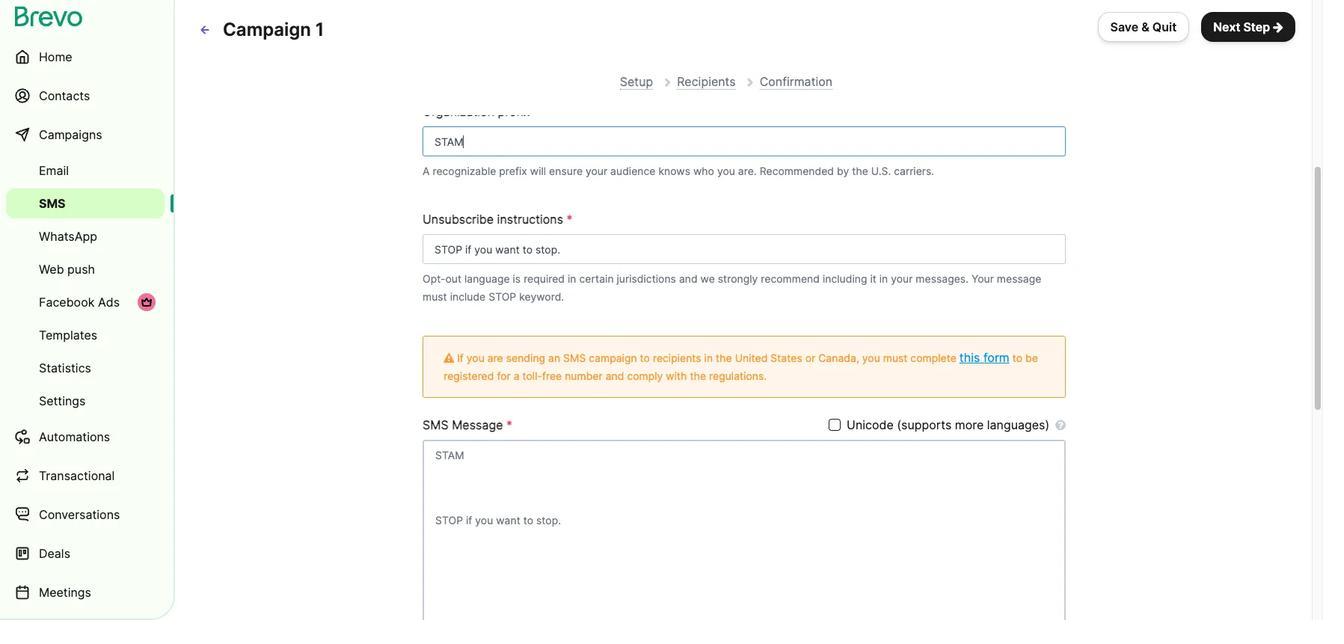 Task type: vqa. For each thing, say whether or not it's contained in the screenshot.
the If
yes



Task type: describe. For each thing, give the bounding box(es) containing it.
recommended
[[760, 165, 835, 177]]

save & quit
[[1111, 19, 1177, 34]]

are.
[[739, 165, 757, 177]]

with
[[666, 370, 687, 382]]

whatsapp link
[[6, 222, 165, 251]]

this form alert
[[423, 336, 1066, 398]]

an
[[549, 352, 561, 364]]

to inside to be registered for a toll-free number and comply with the regulations.
[[1013, 352, 1023, 364]]

settings
[[39, 394, 86, 409]]

2 horizontal spatial in
[[880, 272, 889, 285]]

ensure
[[549, 165, 583, 177]]

more
[[956, 418, 984, 433]]

your
[[972, 272, 995, 285]]

sms inside if you are sending an sms campaign to recipients in the united states or canada, you must complete this form
[[564, 352, 586, 364]]

include
[[450, 290, 486, 303]]

it
[[871, 272, 877, 285]]

1 vertical spatial stop
[[436, 514, 463, 527]]

stop inside opt-out language is required in certain jurisdictions and we strongly recommend including it in your messages. your message must include stop keyword.
[[489, 290, 517, 303]]

push
[[67, 262, 95, 277]]

keyword.
[[520, 290, 564, 303]]

number
[[565, 370, 603, 382]]

next
[[1214, 19, 1241, 34]]

a recognizable prefix will ensure your audience knows who you are. recommended by the u.s. carriers.
[[423, 165, 935, 177]]

0 vertical spatial prefix
[[498, 104, 530, 119]]

if you are sending an sms campaign to recipients in the united states or canada, you must complete this form
[[454, 350, 1010, 365]]

* for unsubscribe instructions *
[[567, 212, 573, 227]]

instructions
[[497, 212, 564, 227]]

campaigns link
[[6, 117, 165, 153]]

&
[[1142, 19, 1150, 34]]

ads
[[98, 295, 120, 310]]

1
[[316, 19, 324, 40]]

a
[[423, 165, 430, 177]]

save
[[1111, 19, 1139, 34]]

setup
[[620, 74, 654, 89]]

stop.
[[537, 514, 561, 527]]

statistics
[[39, 361, 91, 376]]

recipients
[[677, 74, 736, 89]]

stop if you want to stop.
[[436, 514, 561, 527]]

canada,
[[819, 352, 860, 364]]

campaigns
[[39, 127, 102, 142]]

templates link
[[6, 320, 165, 350]]

web push link
[[6, 254, 165, 284]]

and for jurisdictions
[[679, 272, 698, 285]]

to be registered for a toll-free number and comply with the regulations.
[[444, 352, 1039, 382]]

next step
[[1214, 19, 1271, 34]]

audience
[[611, 165, 656, 177]]

meetings link
[[6, 575, 165, 611]]

in inside if you are sending an sms campaign to recipients in the united states or canada, you must complete this form
[[705, 352, 713, 364]]

message
[[452, 418, 503, 433]]

web push
[[39, 262, 95, 277]]

required
[[524, 272, 565, 285]]

states
[[771, 352, 803, 364]]

deals
[[39, 546, 70, 561]]

opt-out language is required in certain jurisdictions and we strongly recommend including it in your messages. your message must include stop keyword.
[[423, 272, 1042, 303]]

organization prefix
[[423, 104, 530, 119]]

campaign
[[223, 19, 311, 40]]

facebook
[[39, 295, 95, 310]]

deals link
[[6, 536, 165, 572]]

language
[[465, 272, 510, 285]]

question circle image
[[1056, 419, 1066, 431]]

message
[[998, 272, 1042, 285]]

languages)
[[988, 418, 1050, 433]]

sending
[[506, 352, 546, 364]]

facebook ads link
[[6, 287, 165, 317]]

carriers.
[[895, 165, 935, 177]]

if
[[457, 352, 464, 364]]

web
[[39, 262, 64, 277]]

jurisdictions
[[617, 272, 677, 285]]

if
[[466, 514, 473, 527]]

* for sms message *
[[507, 418, 513, 433]]

form
[[984, 350, 1010, 365]]

contacts link
[[6, 78, 165, 114]]

2 horizontal spatial the
[[853, 165, 869, 177]]

campaign
[[589, 352, 637, 364]]

recipients
[[653, 352, 702, 364]]



Task type: locate. For each thing, give the bounding box(es) containing it.
regulations.
[[710, 370, 767, 382]]

step
[[1244, 19, 1271, 34]]

unsubscribe
[[423, 212, 494, 227]]

1 vertical spatial sms
[[564, 352, 586, 364]]

1 horizontal spatial the
[[716, 352, 732, 364]]

*
[[567, 212, 573, 227], [507, 418, 513, 433]]

sms for sms
[[39, 196, 66, 211]]

facebook ads
[[39, 295, 120, 310]]

strongly
[[718, 272, 758, 285]]

the
[[853, 165, 869, 177], [716, 352, 732, 364], [690, 370, 707, 382]]

2 horizontal spatial to
[[1013, 352, 1023, 364]]

0 vertical spatial sms
[[39, 196, 66, 211]]

and inside opt-out language is required in certain jurisdictions and we strongly recommend including it in your messages. your message must include stop keyword.
[[679, 272, 698, 285]]

0 horizontal spatial your
[[586, 165, 608, 177]]

0 horizontal spatial the
[[690, 370, 707, 382]]

for
[[497, 370, 511, 382]]

home
[[39, 49, 72, 64]]

stop left if
[[436, 514, 463, 527]]

1 vertical spatial your
[[891, 272, 913, 285]]

the right by
[[853, 165, 869, 177]]

email
[[39, 163, 69, 178]]

0 vertical spatial the
[[853, 165, 869, 177]]

1 vertical spatial must
[[884, 352, 908, 364]]

complete
[[911, 352, 957, 364]]

this
[[960, 350, 981, 365]]

0 horizontal spatial stop
[[436, 514, 463, 527]]

next step button
[[1202, 12, 1296, 42]]

1 vertical spatial and
[[606, 370, 625, 382]]

by
[[837, 165, 850, 177]]

automations link
[[6, 419, 165, 455]]

in right recipients
[[705, 352, 713, 364]]

including
[[823, 272, 868, 285]]

must inside if you are sending an sms campaign to recipients in the united states or canada, you must complete this form
[[884, 352, 908, 364]]

your inside opt-out language is required in certain jurisdictions and we strongly recommend including it in your messages. your message must include stop keyword.
[[891, 272, 913, 285]]

messages.
[[916, 272, 969, 285]]

2 horizontal spatial sms
[[564, 352, 586, 364]]

to inside if you are sending an sms campaign to recipients in the united states or canada, you must complete this form
[[640, 352, 650, 364]]

will
[[530, 165, 546, 177]]

be
[[1026, 352, 1039, 364]]

and left we
[[679, 272, 698, 285]]

sms down email
[[39, 196, 66, 211]]

stop down 'is'
[[489, 290, 517, 303]]

0 vertical spatial and
[[679, 272, 698, 285]]

and down campaign
[[606, 370, 625, 382]]

2 vertical spatial sms
[[423, 418, 449, 433]]

templates
[[39, 328, 97, 343]]

0 horizontal spatial in
[[568, 272, 577, 285]]

0 vertical spatial must
[[423, 290, 447, 303]]

0 horizontal spatial must
[[423, 290, 447, 303]]

1 vertical spatial the
[[716, 352, 732, 364]]

or
[[806, 352, 816, 364]]

automations
[[39, 430, 110, 445]]

1 horizontal spatial stop
[[489, 290, 517, 303]]

quit
[[1153, 19, 1177, 34]]

confirmation link
[[760, 74, 833, 90]]

unicode
[[847, 418, 894, 433]]

contacts
[[39, 88, 90, 103]]

sms
[[39, 196, 66, 211], [564, 352, 586, 364], [423, 418, 449, 433]]

this form link
[[960, 350, 1010, 365]]

exclamation triangle image
[[444, 353, 454, 364]]

a
[[514, 370, 520, 382]]

unsubscribe instructions *
[[423, 212, 573, 227]]

save & quit button
[[1098, 12, 1190, 42]]

left___rvooi image
[[141, 296, 153, 308]]

sms up stam
[[423, 418, 449, 433]]

statistics link
[[6, 353, 165, 383]]

arrow right image
[[1274, 21, 1284, 33]]

0 vertical spatial *
[[567, 212, 573, 227]]

unicode (supports more languages)
[[847, 418, 1050, 433]]

1 horizontal spatial to
[[640, 352, 650, 364]]

0 horizontal spatial and
[[606, 370, 625, 382]]

your
[[586, 165, 608, 177], [891, 272, 913, 285]]

2 vertical spatial the
[[690, 370, 707, 382]]

stam
[[436, 449, 464, 462]]

0 horizontal spatial to
[[524, 514, 534, 527]]

1 horizontal spatial your
[[891, 272, 913, 285]]

None text field
[[423, 126, 1066, 156], [423, 234, 1066, 264], [424, 471, 1060, 501], [423, 126, 1066, 156], [423, 234, 1066, 264], [424, 471, 1060, 501]]

are
[[488, 352, 504, 364]]

1 horizontal spatial and
[[679, 272, 698, 285]]

(supports
[[898, 418, 952, 433]]

stop
[[489, 290, 517, 303], [436, 514, 463, 527]]

must inside opt-out language is required in certain jurisdictions and we strongly recommend including it in your messages. your message must include stop keyword.
[[423, 290, 447, 303]]

and for number
[[606, 370, 625, 382]]

whatsapp
[[39, 229, 97, 244]]

registered
[[444, 370, 494, 382]]

in left certain
[[568, 272, 577, 285]]

prefix right organization at the left of the page
[[498, 104, 530, 119]]

recognizable
[[433, 165, 496, 177]]

the right "with" in the bottom of the page
[[690, 370, 707, 382]]

the up the regulations.
[[716, 352, 732, 364]]

organization
[[423, 104, 495, 119]]

to left be
[[1013, 352, 1023, 364]]

knows
[[659, 165, 691, 177]]

in right it at the top
[[880, 272, 889, 285]]

united
[[735, 352, 768, 364]]

1 horizontal spatial *
[[567, 212, 573, 227]]

meetings
[[39, 585, 91, 600]]

out
[[446, 272, 462, 285]]

opt-
[[423, 272, 446, 285]]

the inside to be registered for a toll-free number and comply with the regulations.
[[690, 370, 707, 382]]

conversations
[[39, 507, 120, 522]]

must down opt-
[[423, 290, 447, 303]]

conversations link
[[6, 497, 165, 533]]

* right message at the bottom of page
[[507, 418, 513, 433]]

to up comply
[[640, 352, 650, 364]]

0 vertical spatial stop
[[489, 290, 517, 303]]

confirmation
[[760, 74, 833, 89]]

must left complete
[[884, 352, 908, 364]]

to
[[640, 352, 650, 364], [1013, 352, 1023, 364], [524, 514, 534, 527]]

sms link
[[6, 189, 165, 219]]

0 horizontal spatial *
[[507, 418, 513, 433]]

0 horizontal spatial sms
[[39, 196, 66, 211]]

sms message *
[[423, 418, 513, 433]]

your right it at the top
[[891, 272, 913, 285]]

the inside if you are sending an sms campaign to recipients in the united states or canada, you must complete this form
[[716, 352, 732, 364]]

email link
[[6, 156, 165, 186]]

to right want
[[524, 514, 534, 527]]

and inside to be registered for a toll-free number and comply with the regulations.
[[606, 370, 625, 382]]

we
[[701, 272, 715, 285]]

u.s.
[[872, 165, 892, 177]]

comply
[[627, 370, 663, 382]]

setup link
[[620, 74, 654, 90]]

your right ensure
[[586, 165, 608, 177]]

free
[[543, 370, 562, 382]]

* right instructions
[[567, 212, 573, 227]]

sms for sms message *
[[423, 418, 449, 433]]

home link
[[6, 39, 165, 75]]

certain
[[580, 272, 614, 285]]

prefix left will
[[499, 165, 528, 177]]

transactional
[[39, 469, 115, 483]]

1 vertical spatial *
[[507, 418, 513, 433]]

1 horizontal spatial must
[[884, 352, 908, 364]]

1 horizontal spatial sms
[[423, 418, 449, 433]]

1 horizontal spatial in
[[705, 352, 713, 364]]

0 vertical spatial your
[[586, 165, 608, 177]]

toll-
[[523, 370, 543, 382]]

recipients link
[[677, 74, 736, 90]]

sms up number
[[564, 352, 586, 364]]

who
[[694, 165, 715, 177]]

1 vertical spatial prefix
[[499, 165, 528, 177]]

in
[[568, 272, 577, 285], [880, 272, 889, 285], [705, 352, 713, 364]]

is
[[513, 272, 521, 285]]



